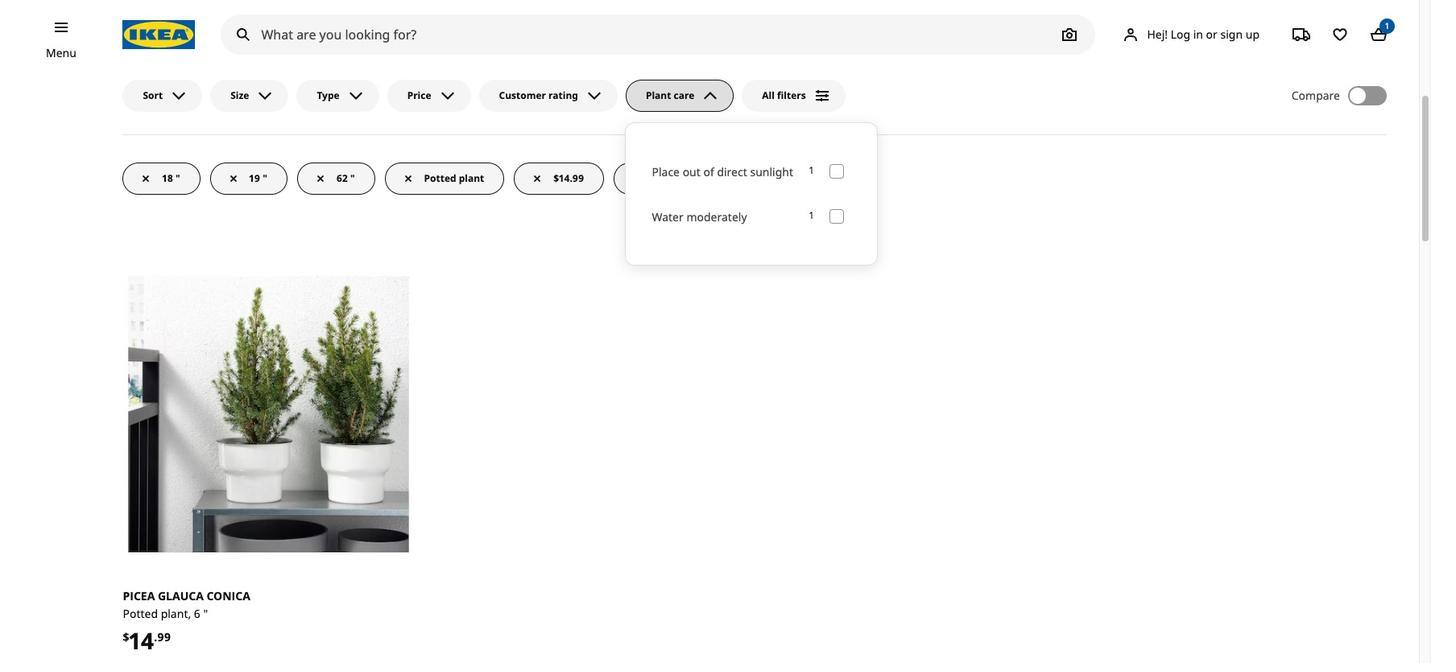 Task type: locate. For each thing, give the bounding box(es) containing it.
1 products element down clear all button
[[809, 209, 814, 224]]

potted inside potted plant button
[[424, 171, 456, 185]]

price
[[407, 88, 431, 102]]

potted down picea
[[123, 606, 158, 622]]

potted left plant at the top
[[424, 171, 456, 185]]

picea glauca conica potted plant, 6 " $ 14 . 99
[[123, 589, 250, 656]]

1 down clear all button
[[809, 209, 814, 223]]

1 vertical spatial rating
[[703, 171, 733, 185]]

rating inside button
[[703, 171, 733, 185]]

compare
[[1292, 88, 1340, 103]]

18 " button
[[123, 162, 200, 195]]

" right 19
[[263, 171, 267, 185]]

None search field
[[221, 14, 1096, 55]]

19 " button
[[210, 162, 287, 195]]

potted plant button
[[385, 162, 504, 195]]

sort
[[143, 88, 163, 102]]

plant care button
[[626, 80, 734, 112]]

room button
[[1338, 25, 1387, 49]]

2 1 products element from the top
[[809, 209, 814, 224]]

hej! log in or sign up link
[[1102, 19, 1279, 51]]

log
[[1171, 26, 1190, 42]]

customer rating button
[[479, 80, 618, 112]]

1 link
[[1363, 19, 1395, 51]]

clear all button
[[770, 162, 850, 195]]

size button
[[210, 80, 289, 112]]

" right 6
[[203, 606, 208, 622]]

place out of direct sunlight
[[652, 164, 793, 179]]

hej!
[[1147, 26, 1168, 42]]

or
[[1206, 26, 1218, 42]]

Search by product text field
[[221, 14, 1096, 55]]

1 vertical spatial customer
[[653, 171, 700, 185]]

clear
[[791, 171, 816, 185]]

1 1 products element from the top
[[809, 164, 814, 179]]

" for 19 "
[[263, 171, 267, 185]]

sign
[[1221, 26, 1243, 42]]

1 vertical spatial 1 products element
[[809, 209, 814, 224]]

1 left the up
[[1239, 29, 1243, 43]]

potted
[[424, 171, 456, 185], [123, 606, 158, 622]]

rating inside popup button
[[549, 88, 578, 102]]

0 horizontal spatial rating
[[549, 88, 578, 102]]

$14.99 button
[[514, 162, 604, 195]]

14
[[129, 626, 154, 656]]

all
[[762, 88, 775, 102]]

customer rating
[[499, 88, 578, 102]]

customer for customer rating 5
[[653, 171, 700, 185]]

" right the 18
[[176, 171, 180, 185]]

"
[[176, 171, 180, 185], [263, 171, 267, 185], [350, 171, 355, 185], [203, 606, 208, 622]]

potted plant
[[424, 171, 484, 185]]

customer inside customer rating popup button
[[499, 88, 546, 102]]

menu button
[[46, 44, 76, 62]]

0 vertical spatial rating
[[549, 88, 578, 102]]

0 horizontal spatial customer
[[499, 88, 546, 102]]

1 products element left all
[[809, 164, 814, 179]]

0 vertical spatial potted
[[424, 171, 456, 185]]

product button
[[1280, 25, 1339, 49]]

$14.99
[[554, 171, 584, 185]]

direct
[[717, 164, 747, 179]]

product element
[[1280, 25, 1387, 49]]

rating
[[549, 88, 578, 102], [703, 171, 733, 185]]

ikea logotype, go to start page image
[[123, 20, 195, 49]]

room
[[1349, 30, 1376, 43]]

" for 62 "
[[350, 171, 355, 185]]

0 vertical spatial 1 products element
[[809, 164, 814, 179]]

plant
[[646, 88, 671, 102]]

1 horizontal spatial potted
[[424, 171, 456, 185]]

1 horizontal spatial customer
[[653, 171, 700, 185]]

$
[[123, 630, 129, 645]]

1
[[1385, 20, 1389, 31], [1239, 29, 1243, 43], [809, 164, 814, 178], [809, 209, 814, 223]]

plant care
[[646, 88, 695, 102]]

1 products element
[[809, 164, 814, 179], [809, 209, 814, 224]]

customer inside customer rating 5 button
[[653, 171, 700, 185]]

0 vertical spatial customer
[[499, 88, 546, 102]]

18
[[162, 171, 173, 185]]

1 horizontal spatial rating
[[703, 171, 733, 185]]

filters
[[777, 88, 806, 102]]

" right the 62
[[350, 171, 355, 185]]

sunlight
[[750, 164, 793, 179]]

1 vertical spatial potted
[[123, 606, 158, 622]]

0 horizontal spatial potted
[[123, 606, 158, 622]]

place
[[652, 164, 680, 179]]

62 " button
[[297, 162, 375, 195]]

customer
[[499, 88, 546, 102], [653, 171, 700, 185]]

18 "
[[162, 171, 180, 185]]

customer rating 5
[[653, 171, 741, 185]]

sort button
[[123, 80, 202, 112]]



Task type: vqa. For each thing, say whether or not it's contained in the screenshot.
A large, bright open-plan kitchen with white and turquoise door fronts and a vase of flowers on the worktop above the sink. image
no



Task type: describe. For each thing, give the bounding box(es) containing it.
62
[[337, 171, 348, 185]]

plant
[[459, 171, 484, 185]]

of
[[703, 164, 714, 179]]

items
[[1245, 29, 1270, 43]]

conica
[[207, 589, 250, 604]]

1 right 'room'
[[1385, 20, 1389, 31]]

19
[[249, 171, 260, 185]]

all filters button
[[742, 80, 845, 112]]

1 left all
[[809, 164, 814, 178]]

customer rating 5 button
[[614, 162, 761, 195]]

type button
[[297, 80, 379, 112]]

1 products element for place out of direct sunlight
[[809, 164, 814, 179]]

picea
[[123, 589, 155, 604]]

62 "
[[337, 171, 355, 185]]

price button
[[387, 80, 471, 112]]

customer for customer rating
[[499, 88, 546, 102]]

out
[[683, 164, 701, 179]]

rating for customer rating 5
[[703, 171, 733, 185]]

19 "
[[249, 171, 267, 185]]

water moderately
[[652, 209, 747, 225]]

1 items
[[1239, 29, 1270, 43]]

hej! log in or sign up
[[1147, 26, 1260, 42]]

" inside picea glauca conica potted plant, 6 " $ 14 . 99
[[203, 606, 208, 622]]

in
[[1193, 26, 1203, 42]]

6
[[194, 606, 200, 622]]

glauca
[[158, 589, 204, 604]]

up
[[1246, 26, 1260, 42]]

all
[[818, 171, 830, 185]]

menu
[[46, 45, 76, 60]]

all filters
[[762, 88, 806, 102]]

type
[[317, 88, 340, 102]]

product
[[1291, 30, 1328, 43]]

moderately
[[687, 209, 747, 225]]

.
[[154, 630, 157, 645]]

size
[[230, 88, 249, 102]]

5
[[735, 171, 741, 185]]

" for 18 "
[[176, 171, 180, 185]]

rating for customer rating
[[549, 88, 578, 102]]

clear all
[[791, 171, 830, 185]]

1 products element for water moderately
[[809, 209, 814, 224]]

potted inside picea glauca conica potted plant, 6 " $ 14 . 99
[[123, 606, 158, 622]]

plant,
[[161, 606, 191, 622]]

care
[[674, 88, 695, 102]]

water
[[652, 209, 684, 225]]

99
[[157, 630, 171, 645]]



